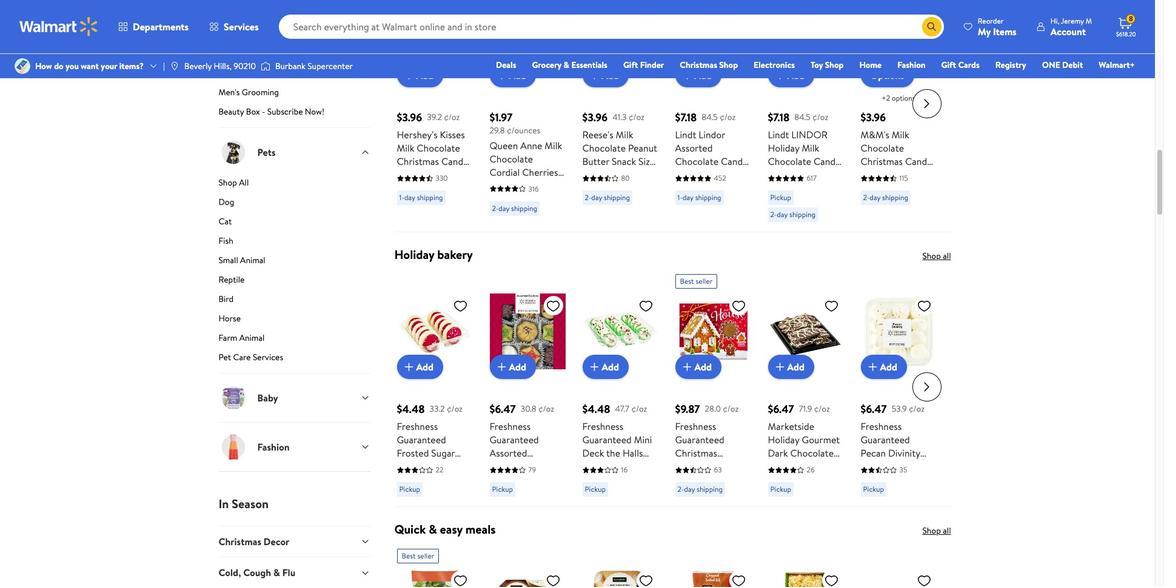 Task type: locate. For each thing, give the bounding box(es) containing it.
oz right 6.6 at the left of page
[[505, 179, 514, 192]]

marketside packaged mashed potatoes tray, 24oz (refrigerated) image
[[490, 568, 566, 587]]

1 horizontal spatial add to cart image
[[587, 360, 602, 374]]

assorted right size
[[675, 141, 713, 155]]

gift left "finder"
[[623, 59, 638, 71]]

cold,
[[219, 566, 241, 579]]

1 horizontal spatial fashion
[[898, 59, 926, 71]]

freshness
[[397, 420, 438, 433], [490, 420, 531, 433], [582, 420, 624, 433], [675, 420, 716, 433], [861, 420, 902, 433]]

1 oz. from the left
[[727, 168, 738, 181]]

1 horizontal spatial gift
[[942, 59, 956, 71]]

shop left all
[[219, 176, 237, 189]]

4 guaranteed from the left
[[675, 433, 725, 446]]

oz. inside "$7.18 84.5 ¢/oz lindt lindor holiday milk chocolate candy truffles, 8.5 oz. bag"
[[819, 168, 831, 181]]

2-day shipping down 617
[[770, 209, 816, 220]]

cookies, for $4.48
[[397, 460, 433, 473]]

pickup
[[770, 192, 791, 203], [399, 484, 420, 494], [492, 484, 513, 494], [585, 484, 606, 494], [770, 484, 791, 494], [863, 484, 884, 494]]

shop all up 'add to favorites list, freshness guaranteed pecan divinity candy, 12 oz' icon
[[923, 250, 951, 262]]

¢/oz inside $4.48 47.7 ¢/oz freshness guaranteed mini deck the halls frosted sugar cookies, 9.4 oz, 18 count
[[632, 403, 647, 415]]

add button for marketside holiday gourmet dark chocolate peppermint candy bark, 9 oz, 9 count image
[[768, 355, 815, 379]]

frosted
[[397, 446, 429, 460], [582, 460, 615, 473]]

shop all up add to favorites list, marketside italian hero sub sandwich, full, 14oz, 1 count (fresh) image
[[923, 525, 951, 537]]

add button
[[397, 63, 443, 87], [490, 63, 536, 87], [582, 63, 629, 87], [675, 63, 722, 87], [768, 63, 815, 87], [397, 355, 443, 379], [490, 355, 536, 379], [582, 355, 629, 379], [675, 355, 722, 379], [768, 355, 815, 379], [861, 355, 907, 379]]

0 vertical spatial animal
[[240, 254, 265, 266]]

1-day shipping for $3.96
[[399, 192, 443, 203]]

2 horizontal spatial $6.47
[[861, 402, 887, 417]]

add left toy
[[787, 68, 805, 82]]

add up 53.9
[[880, 360, 898, 373]]

0 horizontal spatial $6.47
[[490, 402, 516, 417]]

fashion up 'options'
[[898, 59, 926, 71]]

add for freshness guaranteed assorted christmas cookies, 21 oz, 45 count image's add to cart image
[[509, 360, 526, 373]]

product group
[[397, 0, 473, 227], [490, 0, 566, 227], [582, 0, 658, 227], [675, 0, 751, 227], [768, 0, 844, 227], [861, 0, 937, 227], [397, 269, 473, 502], [490, 269, 566, 502], [582, 269, 658, 502], [675, 269, 751, 502], [768, 269, 844, 502], [861, 269, 937, 502], [397, 544, 473, 587], [582, 544, 658, 587]]

chocolate up the 452 at the right of page
[[675, 155, 719, 168]]

2 lindt from the left
[[768, 128, 789, 141]]

gift cards
[[942, 59, 980, 71]]

christmas shop
[[680, 59, 738, 71]]

add left gift finder at top
[[602, 68, 619, 82]]

candy, down butter
[[582, 181, 611, 195]]

oz, right 26
[[828, 473, 840, 486]]

1 vertical spatial beauty
[[219, 106, 244, 118]]

¢/oz inside $6.47 53.9 ¢/oz freshness guaranteed pecan divinity candy, 12 oz
[[909, 403, 925, 415]]

- left '115'
[[861, 168, 865, 181]]

add up 30.8
[[509, 360, 526, 373]]

freshness inside $4.48 33.2 ¢/oz freshness guaranteed frosted sugar cookies, 13.5 oz, 10 count
[[397, 420, 438, 433]]

freshness for mini
[[582, 420, 624, 433]]

0 horizontal spatial cookies,
[[397, 460, 433, 473]]

oz, right 13.5
[[453, 460, 465, 473]]

chocolate up 'box,'
[[490, 152, 533, 165]]

¢/oz inside $6.47 30.8 ¢/oz freshness guaranteed assorted christmas cookies, 21 oz, 45 count
[[539, 403, 554, 415]]

add up 71.9
[[787, 360, 805, 373]]

2 vertical spatial candy,
[[861, 460, 890, 473]]

beauty down men's
[[219, 106, 244, 118]]

8 $618.20
[[1116, 13, 1136, 38]]

0 vertical spatial shop all link
[[923, 250, 951, 262]]

chocolate inside $6.47 71.9 ¢/oz marketside holiday gourmet dark chocolate peppermint candy bark, 9 oz, 9 count
[[791, 446, 834, 460]]

10 right 'box,'
[[537, 179, 546, 192]]

oz right 12
[[903, 460, 912, 473]]

$3.96 inside $3.96 41.3 ¢/oz reese's milk chocolate peanut butter snack size trees christmas candy, bag 9.6 oz
[[582, 110, 608, 125]]

beauty box - subscribe now!
[[219, 106, 324, 118]]

¢/oz inside $4.48 33.2 ¢/oz freshness guaranteed frosted sugar cookies, 13.5 oz, 10 count
[[447, 403, 463, 415]]

bag inside the $3.96 39.2 ¢/oz hershey's kisses milk chocolate christmas candy, bag 10.1 oz
[[397, 168, 413, 181]]

best down quick
[[402, 551, 416, 561]]

316
[[529, 183, 539, 194]]

beauty up hills,
[[219, 47, 244, 59]]

0 horizontal spatial seller
[[418, 551, 434, 561]]

items
[[993, 25, 1017, 38]]

84.5 inside $7.18 84.5 ¢/oz lindt lindor assorted chocolate candy truffles, 8.5 oz. bag
[[702, 111, 718, 123]]

shop all link up 'add to favorites list, freshness guaranteed pecan divinity candy, 12 oz' icon
[[923, 250, 951, 262]]

guaranteed down 30.8
[[490, 433, 539, 446]]

- inside $3.96 m&m's milk chocolate christmas candy - 10 oz bag
[[861, 168, 865, 181]]

5 guaranteed from the left
[[861, 433, 910, 446]]

30.8
[[521, 403, 537, 415]]

2 horizontal spatial cookies,
[[582, 473, 618, 486]]

0 horizontal spatial assorted
[[490, 446, 527, 460]]

count left 21
[[490, 486, 516, 500]]

9 right bark,
[[821, 473, 826, 486]]

 image for beverly
[[170, 61, 179, 71]]

0 vertical spatial best
[[680, 276, 694, 286]]

search icon image
[[927, 22, 937, 32]]

frosted inside $4.48 33.2 ¢/oz freshness guaranteed frosted sugar cookies, 13.5 oz, 10 count
[[397, 446, 429, 460]]

men's grooming
[[219, 86, 279, 98]]

milk inside $3.96 41.3 ¢/oz reese's milk chocolate peanut butter snack size trees christmas candy, bag 9.6 oz
[[616, 128, 633, 141]]

count inside $6.47 71.9 ¢/oz marketside holiday gourmet dark chocolate peppermint candy bark, 9 oz, 9 count
[[776, 486, 802, 500]]

1 shop all link from the top
[[923, 250, 951, 262]]

oz. inside $7.18 84.5 ¢/oz lindt lindor assorted chocolate candy truffles, 8.5 oz. bag
[[727, 168, 738, 181]]

0 horizontal spatial 8.5
[[712, 168, 724, 181]]

animal right 'small'
[[240, 254, 265, 266]]

add to cart image for lindt lindor assorted chocolate candy truffles, 8.5 oz. bag image
[[680, 68, 695, 83]]

9.4
[[621, 473, 633, 486]]

1 vertical spatial seller
[[418, 551, 434, 561]]

christmas inside $3.96 41.3 ¢/oz reese's milk chocolate peanut butter snack size trees christmas candy, bag 9.6 oz
[[607, 168, 649, 181]]

1 horizontal spatial oz.
[[819, 168, 831, 181]]

1 vertical spatial candy,
[[582, 181, 611, 195]]

2 1-day shipping from the left
[[678, 192, 721, 203]]

cookies, left 22
[[397, 460, 433, 473]]

6.6
[[490, 179, 502, 192]]

add to favorites list, broccoli florets, 12 oz image
[[453, 573, 468, 587]]

dog
[[219, 196, 234, 208]]

add for add to cart image corresponding to lindt lindor assorted chocolate candy truffles, 8.5 oz. bag image
[[695, 68, 712, 82]]

1 1- from the left
[[399, 192, 404, 203]]

& left flu
[[274, 566, 280, 579]]

your
[[101, 60, 117, 72]]

freshness inside $6.47 53.9 ¢/oz freshness guaranteed pecan divinity candy, 12 oz
[[861, 420, 902, 433]]

shipping down 617
[[790, 209, 816, 220]]

0 horizontal spatial truffles,
[[675, 168, 709, 181]]

0 horizontal spatial add to cart image
[[402, 68, 416, 83]]

oz. right 617
[[819, 168, 831, 181]]

pieces
[[490, 192, 517, 205]]

electronics link
[[748, 58, 801, 72]]

count left 22
[[408, 473, 434, 486]]

10 inside $3.96 m&m's milk chocolate christmas candy - 10 oz bag
[[867, 168, 876, 181]]

you
[[66, 60, 79, 72]]

2 $4.48 from the left
[[582, 402, 610, 417]]

guaranteed for christmas
[[675, 433, 725, 446]]

cold, cough & flu
[[219, 566, 295, 579]]

shipping down 80 at the top of the page
[[604, 192, 630, 203]]

1- for $3.96
[[399, 192, 404, 203]]

oz, left the "1"
[[675, 486, 687, 500]]

2 beauty from the top
[[219, 106, 244, 118]]

0 vertical spatial seller
[[696, 276, 713, 286]]

1 horizontal spatial sugar
[[617, 460, 641, 473]]

chocolate up trees
[[582, 141, 626, 155]]

1
[[689, 486, 692, 500]]

product group containing best seller
[[397, 544, 473, 587]]

candy up 617
[[814, 155, 840, 168]]

1 $6.47 from the left
[[490, 402, 516, 417]]

$7.18 84.5 ¢/oz lindt lindor holiday milk chocolate candy truffles, 8.5 oz. bag
[[768, 110, 840, 195]]

add button for freshness guaranteed mini deck the halls frosted sugar cookies, 9.4 oz, 18 count image
[[582, 355, 629, 379]]

$7.18 inside $7.18 84.5 ¢/oz lindt lindor assorted chocolate candy truffles, 8.5 oz. bag
[[675, 110, 697, 125]]

cookies, inside $6.47 30.8 ¢/oz freshness guaranteed assorted christmas cookies, 21 oz, 45 count
[[490, 473, 526, 486]]

bag inside $3.96 m&m's milk chocolate christmas candy - 10 oz bag
[[890, 168, 906, 181]]

best seller up broccoli florets, 12 oz image
[[402, 551, 434, 561]]

1 horizontal spatial seller
[[696, 276, 713, 286]]

0 horizontal spatial 10
[[397, 473, 406, 486]]

dog link
[[219, 196, 370, 213]]

$6.47 inside $6.47 71.9 ¢/oz marketside holiday gourmet dark chocolate peppermint candy bark, 9 oz, 9 count
[[768, 402, 794, 417]]

guaranteed inside $4.48 33.2 ¢/oz freshness guaranteed frosted sugar cookies, 13.5 oz, 10 count
[[397, 433, 446, 446]]

shop right toy
[[825, 59, 844, 71]]

0 vertical spatial -
[[262, 106, 265, 118]]

trees
[[582, 168, 604, 181]]

$6.47
[[490, 402, 516, 417], [768, 402, 794, 417], [861, 402, 887, 417]]

1-day shipping down the 452 at the right of page
[[678, 192, 721, 203]]

¢/oz for truffles,
[[720, 111, 736, 123]]

¢/oz inside $3.96 41.3 ¢/oz reese's milk chocolate peanut butter snack size trees christmas candy, bag 9.6 oz
[[629, 111, 645, 123]]

services inside dropdown button
[[224, 20, 259, 33]]

hershey's kisses milk chocolate christmas candy, bag 10.1 oz image
[[397, 2, 473, 78]]

add to cart image for the freshness guaranteed christmas gingerbread house kit, 35.3 oz, 1 count image
[[680, 360, 695, 374]]

1 horizontal spatial $7.18
[[768, 110, 790, 125]]

2 gift from the left
[[942, 59, 956, 71]]

¢/oz inside $6.47 71.9 ¢/oz marketside holiday gourmet dark chocolate peppermint candy bark, 9 oz, 9 count
[[814, 403, 830, 415]]

best up the freshness guaranteed christmas gingerbread house kit, 35.3 oz, 1 count image
[[680, 276, 694, 286]]

oz inside the $3.96 39.2 ¢/oz hershey's kisses milk chocolate christmas candy, bag 10.1 oz
[[431, 168, 440, 181]]

shop all for quick & easy meals
[[923, 525, 951, 537]]

1 vertical spatial fashion
[[257, 440, 290, 454]]

oz inside $1.97 29.8 ¢/ounces queen anne milk chocolate cordial cherries, 6.6 oz box, 10 pieces
[[505, 179, 514, 192]]

1 horizontal spatial cookies,
[[490, 473, 526, 486]]

candy,
[[441, 155, 470, 168], [582, 181, 611, 195], [861, 460, 890, 473]]

¢/oz inside $9.87 28.0 ¢/oz freshness guaranteed christmas gingerbread house kit, 35.3 oz, 1 count
[[723, 403, 739, 415]]

2 horizontal spatial add to cart image
[[680, 360, 695, 374]]

oz, inside $4.48 33.2 ¢/oz freshness guaranteed frosted sugar cookies, 13.5 oz, 10 count
[[453, 460, 465, 473]]

small animal link
[[219, 254, 370, 271]]

$4.48 inside $4.48 33.2 ¢/oz freshness guaranteed frosted sugar cookies, 13.5 oz, 10 count
[[397, 402, 425, 417]]

8.5 inside "$7.18 84.5 ¢/oz lindt lindor holiday milk chocolate candy truffles, 8.5 oz. bag"
[[804, 168, 817, 181]]

84.5 inside "$7.18 84.5 ¢/oz lindt lindor holiday milk chocolate candy truffles, 8.5 oz. bag"
[[795, 111, 811, 123]]

guaranteed inside $6.47 30.8 ¢/oz freshness guaranteed assorted christmas cookies, 21 oz, 45 count
[[490, 433, 539, 446]]

1 freshness from the left
[[397, 420, 438, 433]]

men's grooming link
[[219, 86, 370, 103]]

2-day shipping down gingerbread
[[678, 484, 723, 494]]

0 vertical spatial all
[[943, 250, 951, 262]]

add to favorites list, freshness guaranteed frosted sugar cookies, 13.5 oz, 10 count image
[[453, 298, 468, 314]]

1 horizontal spatial 8.5
[[804, 168, 817, 181]]

gift for gift finder
[[623, 59, 638, 71]]

1 horizontal spatial 1-day shipping
[[678, 192, 721, 203]]

3 $3.96 from the left
[[861, 110, 886, 125]]

1 horizontal spatial best
[[680, 276, 694, 286]]

lindt for holiday
[[768, 128, 789, 141]]

10 left 22
[[397, 473, 406, 486]]

1 lindt from the left
[[675, 128, 697, 141]]

8.5 inside $7.18 84.5 ¢/oz lindt lindor assorted chocolate candy truffles, 8.5 oz. bag
[[712, 168, 724, 181]]

guaranteed for assorted
[[490, 433, 539, 446]]

add to cart image
[[495, 68, 509, 83], [587, 68, 602, 83], [680, 68, 695, 83], [773, 68, 787, 83], [402, 360, 416, 374], [495, 360, 509, 374], [773, 360, 787, 374], [866, 360, 880, 374]]

$6.47 inside $6.47 53.9 ¢/oz freshness guaranteed pecan divinity candy, 12 oz
[[861, 402, 887, 417]]

animal up pet care services
[[239, 332, 265, 344]]

1 $7.18 from the left
[[675, 110, 697, 125]]

1 horizontal spatial 10
[[537, 179, 546, 192]]

1 horizontal spatial  image
[[170, 61, 179, 71]]

0 horizontal spatial gift
[[623, 59, 638, 71]]

truffles, left 617
[[768, 168, 802, 181]]

0 horizontal spatial -
[[262, 106, 265, 118]]

oz,
[[453, 460, 465, 473], [539, 473, 550, 486], [636, 473, 648, 486], [828, 473, 840, 486], [675, 486, 687, 500]]

add right "finder"
[[695, 68, 712, 82]]

4 freshness from the left
[[675, 420, 716, 433]]

freshness down the 47.7
[[582, 420, 624, 433]]

add to cart image
[[402, 68, 416, 83], [587, 360, 602, 374], [680, 360, 695, 374]]

2 84.5 from the left
[[795, 111, 811, 123]]

truffles,
[[675, 168, 709, 181], [768, 168, 802, 181]]

1 shop all from the top
[[923, 250, 951, 262]]

reese's
[[582, 128, 614, 141]]

seller up broccoli florets, 12 oz image
[[418, 551, 434, 561]]

$3.96 for $3.96 39.2 ¢/oz hershey's kisses milk chocolate christmas candy, bag 10.1 oz
[[397, 110, 422, 125]]

guaranteed for frosted
[[397, 433, 446, 446]]

add to cart image for 'hershey's kisses milk chocolate christmas candy, bag 10.1 oz' image
[[402, 68, 416, 83]]

$6.47 71.9 ¢/oz marketside holiday gourmet dark chocolate peppermint candy bark, 9 oz, 9 count
[[768, 402, 840, 500]]

freshness down 30.8
[[490, 420, 531, 433]]

bag
[[397, 168, 413, 181], [890, 168, 906, 181], [614, 181, 630, 195], [675, 181, 691, 195], [768, 181, 784, 195]]

guaranteed inside $9.87 28.0 ¢/oz freshness guaranteed christmas gingerbread house kit, 35.3 oz, 1 count
[[675, 433, 725, 446]]

oz right 10.1
[[431, 168, 440, 181]]

cookies, left 21
[[490, 473, 526, 486]]

assorted inside $6.47 30.8 ¢/oz freshness guaranteed assorted christmas cookies, 21 oz, 45 count
[[490, 446, 527, 460]]

$6.47 left 53.9
[[861, 402, 887, 417]]

milk inside the $3.96 39.2 ¢/oz hershey's kisses milk chocolate christmas candy, bag 10.1 oz
[[397, 141, 414, 155]]

add button for the freshness guaranteed christmas gingerbread house kit, 35.3 oz, 1 count image
[[675, 355, 722, 379]]

lindt lindor holiday milk chocolate candy truffles, 8.5 oz. bag image
[[768, 2, 844, 78]]

¢/oz for candy
[[813, 111, 829, 123]]

1 horizontal spatial best seller
[[680, 276, 713, 286]]

0 horizontal spatial frosted
[[397, 446, 429, 460]]

all
[[943, 250, 951, 262], [943, 525, 951, 537]]

chocolate inside $3.96 m&m's milk chocolate christmas candy - 10 oz bag
[[861, 141, 904, 155]]

1 vertical spatial next slide for product carousel list image
[[912, 372, 942, 401]]

1 horizontal spatial assorted
[[675, 141, 713, 155]]

count inside $4.48 47.7 ¢/oz freshness guaranteed mini deck the halls frosted sugar cookies, 9.4 oz, 18 count
[[593, 486, 620, 500]]

1 vertical spatial services
[[253, 351, 283, 363]]

frosted inside $4.48 47.7 ¢/oz freshness guaranteed mini deck the halls frosted sugar cookies, 9.4 oz, 18 count
[[582, 460, 615, 473]]

1 horizontal spatial 1-
[[678, 192, 683, 203]]

farm animal
[[219, 332, 265, 344]]

peanut
[[628, 141, 657, 155]]

chocolate inside $7.18 84.5 ¢/oz lindt lindor assorted chocolate candy truffles, 8.5 oz. bag
[[675, 155, 719, 168]]

freshness inside $4.48 47.7 ¢/oz freshness guaranteed mini deck the halls frosted sugar cookies, 9.4 oz, 18 count
[[582, 420, 624, 433]]

+2
[[882, 93, 890, 103]]

0 vertical spatial services
[[224, 20, 259, 33]]

seller for product group containing best seller
[[418, 551, 434, 561]]

seller up the freshness guaranteed christmas gingerbread house kit, 35.3 oz, 1 count image
[[696, 276, 713, 286]]

2 shop all link from the top
[[923, 525, 951, 537]]

marketside holiday gourmet dark chocolate peppermint candy bark, 9 oz, 9 count image
[[768, 294, 844, 369]]

oz, inside $4.48 47.7 ¢/oz freshness guaranteed mini deck the halls frosted sugar cookies, 9.4 oz, 18 count
[[636, 473, 648, 486]]

8.5
[[712, 168, 724, 181], [804, 168, 817, 181]]

shop all
[[923, 250, 951, 262], [923, 525, 951, 537]]

2 horizontal spatial candy,
[[861, 460, 890, 473]]

2 next slide for product carousel list image from the top
[[912, 372, 942, 401]]

0 horizontal spatial $7.18
[[675, 110, 697, 125]]

frosted left 16
[[582, 460, 615, 473]]

freshness down 53.9
[[861, 420, 902, 433]]

¢/oz for snack
[[629, 111, 645, 123]]

truffles, inside "$7.18 84.5 ¢/oz lindt lindor holiday milk chocolate candy truffles, 8.5 oz. bag"
[[768, 168, 802, 181]]

pickup for freshness guaranteed frosted sugar cookies, 13.5 oz, 10 count
[[399, 484, 420, 494]]

frosted left 13.5
[[397, 446, 429, 460]]

pickup for freshness guaranteed assorted christmas cookies, 21 oz, 45 count
[[492, 484, 513, 494]]

1 vertical spatial shop all link
[[923, 525, 951, 537]]

oz inside $6.47 53.9 ¢/oz freshness guaranteed pecan divinity candy, 12 oz
[[903, 460, 912, 473]]

freshness for christmas
[[675, 420, 716, 433]]

christmas decor button
[[219, 526, 370, 557]]

0 horizontal spatial sugar
[[431, 446, 455, 460]]

shop inside the christmas shop link
[[719, 59, 738, 71]]

add to favorites list, marketside grilled chicken breast with asian inspired sweet & tangy sauce, 16 oz image
[[639, 573, 653, 587]]

2 $6.47 from the left
[[768, 402, 794, 417]]

tools
[[246, 47, 265, 59]]

add button for freshness guaranteed frosted sugar cookies, 13.5 oz, 10 count image
[[397, 355, 443, 379]]

reorder my items
[[978, 15, 1017, 38]]

snack
[[612, 155, 636, 168]]

0 horizontal spatial 1-
[[399, 192, 404, 203]]

sugar inside $4.48 33.2 ¢/oz freshness guaranteed frosted sugar cookies, 13.5 oz, 10 count
[[431, 446, 455, 460]]

$7.18 for lindt lindor assorted chocolate candy truffles, 8.5 oz. bag
[[675, 110, 697, 125]]

0 horizontal spatial 84.5
[[702, 111, 718, 123]]

candy, inside $3.96 41.3 ¢/oz reese's milk chocolate peanut butter snack size trees christmas candy, bag 9.6 oz
[[582, 181, 611, 195]]

add up 28.0 at the bottom of the page
[[695, 360, 712, 373]]

freshness inside $6.47 30.8 ¢/oz freshness guaranteed assorted christmas cookies, 21 oz, 45 count
[[490, 420, 531, 433]]

in
[[219, 495, 229, 512]]

9 down peppermint
[[768, 486, 773, 500]]

freshness down $9.87
[[675, 420, 716, 433]]

beauty box - subscribe now! link
[[219, 106, 370, 127]]

best for product group containing best seller
[[402, 551, 416, 561]]

& inside 'dropdown button'
[[274, 566, 280, 579]]

0 horizontal spatial $3.96
[[397, 110, 422, 125]]

candy, inside $6.47 53.9 ¢/oz freshness guaranteed pecan divinity candy, 12 oz
[[861, 460, 890, 473]]

freshness for frosted
[[397, 420, 438, 433]]

candy left bark,
[[768, 473, 795, 486]]

cards
[[958, 59, 980, 71]]

christmas inside the $3.96 39.2 ¢/oz hershey's kisses milk chocolate christmas candy, bag 10.1 oz
[[397, 155, 439, 168]]

oz, inside $9.87 28.0 ¢/oz freshness guaranteed christmas gingerbread house kit, 35.3 oz, 1 count
[[675, 486, 687, 500]]

quick
[[394, 521, 426, 537]]

grocery
[[532, 59, 562, 71]]

- right 'box'
[[262, 106, 265, 118]]

add up 33.2
[[416, 360, 434, 373]]

gift left cards
[[942, 59, 956, 71]]

0 horizontal spatial  image
[[15, 58, 30, 74]]

freshness inside $9.87 28.0 ¢/oz freshness guaranteed christmas gingerbread house kit, 35.3 oz, 1 count
[[675, 420, 716, 433]]

 image right |
[[170, 61, 179, 71]]

1 1-day shipping from the left
[[399, 192, 443, 203]]

freshness guaranteed christmas gingerbread house kit, 35.3 oz, 1 count image
[[675, 294, 751, 369]]

3 guaranteed from the left
[[582, 433, 632, 446]]

1 horizontal spatial $4.48
[[582, 402, 610, 417]]

$6.47 for marketside holiday gourmet dark chocolate peppermint candy bark, 9 oz, 9 count
[[768, 402, 794, 417]]

$7.18 inside "$7.18 84.5 ¢/oz lindt lindor holiday milk chocolate candy truffles, 8.5 oz. bag"
[[768, 110, 790, 125]]

1 $4.48 from the left
[[397, 402, 425, 417]]

deals link
[[491, 58, 522, 72]]

1 horizontal spatial truffles,
[[768, 168, 802, 181]]

add up 39.2 at the left of the page
[[416, 68, 434, 82]]

box,
[[516, 179, 535, 192]]

2 all from the top
[[943, 525, 951, 537]]

1 gift from the left
[[623, 59, 638, 71]]

0 horizontal spatial lindt
[[675, 128, 697, 141]]

freshness down 33.2
[[397, 420, 438, 433]]

how do you want your items?
[[35, 60, 144, 72]]

2 horizontal spatial $3.96
[[861, 110, 886, 125]]

shop up 'add to favorites list, freshness guaranteed pecan divinity candy, 12 oz' icon
[[923, 250, 941, 262]]

marketside italian hero sub sandwich, full, 14oz, 1 count (fresh) image
[[861, 568, 937, 587]]

cookies, inside $4.48 47.7 ¢/oz freshness guaranteed mini deck the halls frosted sugar cookies, 9.4 oz, 18 count
[[582, 473, 618, 486]]

gingerbread
[[675, 460, 728, 473]]

1 truffles, from the left
[[675, 168, 709, 181]]

1 horizontal spatial $3.96
[[582, 110, 608, 125]]

18
[[582, 486, 591, 500]]

sugar inside $4.48 47.7 ¢/oz freshness guaranteed mini deck the halls frosted sugar cookies, 9.4 oz, 18 count
[[617, 460, 641, 473]]

shipping right the "1"
[[697, 484, 723, 494]]

pets button
[[219, 127, 370, 176]]

$4.48 inside $4.48 47.7 ¢/oz freshness guaranteed mini deck the halls frosted sugar cookies, 9.4 oz, 18 count
[[582, 402, 610, 417]]

add
[[416, 68, 434, 82], [509, 68, 526, 82], [602, 68, 619, 82], [695, 68, 712, 82], [787, 68, 805, 82], [416, 360, 434, 373], [509, 360, 526, 373], [602, 360, 619, 373], [695, 360, 712, 373], [787, 360, 805, 373], [880, 360, 898, 373]]

guaranteed up 12
[[861, 433, 910, 446]]

freshness guaranteed assorted christmas cookies, 21 oz, 45 count image
[[490, 294, 566, 369]]

oz, right 21
[[539, 473, 550, 486]]

chocolate up 617
[[768, 155, 811, 168]]

chocolate up 330
[[417, 141, 460, 155]]

2 guaranteed from the left
[[490, 433, 539, 446]]

1 vertical spatial care
[[233, 351, 251, 363]]

2 $3.96 from the left
[[582, 110, 608, 125]]

1 all from the top
[[943, 250, 951, 262]]

0 vertical spatial next slide for product carousel list image
[[912, 89, 942, 118]]

0 horizontal spatial fashion
[[257, 440, 290, 454]]

candy, left 12
[[861, 460, 890, 473]]

shop inside shop all link
[[219, 176, 237, 189]]

bark,
[[797, 473, 818, 486]]

count right 18
[[593, 486, 620, 500]]

2 freshness from the left
[[490, 420, 531, 433]]

0 horizontal spatial best
[[402, 551, 416, 561]]

candy inside $7.18 84.5 ¢/oz lindt lindor assorted chocolate candy truffles, 8.5 oz. bag
[[721, 155, 748, 168]]

0 horizontal spatial candy,
[[441, 155, 470, 168]]

1-day shipping down 10.1
[[399, 192, 443, 203]]

1 vertical spatial best
[[402, 551, 416, 561]]

$3.96 inside $3.96 m&m's milk chocolate christmas candy - 10 oz bag
[[861, 110, 886, 125]]

0 horizontal spatial $4.48
[[397, 402, 425, 417]]

5 freshness from the left
[[861, 420, 902, 433]]

add for add to cart icon corresponding to freshness guaranteed mini deck the halls frosted sugar cookies, 9.4 oz, 18 count image
[[602, 360, 619, 373]]

$6.47 inside $6.47 30.8 ¢/oz freshness guaranteed assorted christmas cookies, 21 oz, 45 count
[[490, 402, 516, 417]]

0 vertical spatial beauty
[[219, 47, 244, 59]]

1 84.5 from the left
[[702, 111, 718, 123]]

3 freshness from the left
[[582, 420, 624, 433]]

care right nail
[[235, 67, 253, 79]]

lindt inside "$7.18 84.5 ¢/oz lindt lindor holiday milk chocolate candy truffles, 8.5 oz. bag"
[[768, 128, 789, 141]]

$9.87 28.0 ¢/oz freshness guaranteed christmas gingerbread house kit, 35.3 oz, 1 count
[[675, 402, 739, 500]]

¢/oz for kit,
[[723, 403, 739, 415]]

1 horizontal spatial $6.47
[[768, 402, 794, 417]]

$3.96 for $3.96 41.3 ¢/oz reese's milk chocolate peanut butter snack size trees christmas candy, bag 9.6 oz
[[582, 110, 608, 125]]

truffles, left the 452 at the right of page
[[675, 168, 709, 181]]

seller for product group containing $9.87
[[696, 276, 713, 286]]

1 horizontal spatial lindt
[[768, 128, 789, 141]]

do
[[54, 60, 63, 72]]

0 horizontal spatial best seller
[[402, 551, 434, 561]]

add button for lindt lindor holiday milk chocolate candy truffles, 8.5 oz. bag "image"
[[768, 63, 815, 87]]

add for add to cart image corresponding to marketside holiday gourmet dark chocolate peppermint candy bark, 9 oz, 9 count image
[[787, 360, 805, 373]]

care inside nail care 'link'
[[235, 67, 253, 79]]

add to favorites list, queen anne milk chocolate cordial cherries, 6.6 oz box, 10 pieces image
[[546, 7, 561, 22]]

christmas shop link
[[675, 58, 744, 72]]

&
[[267, 47, 272, 59], [564, 59, 569, 71], [429, 521, 437, 537], [274, 566, 280, 579]]

2 oz. from the left
[[819, 168, 831, 181]]

0 vertical spatial fashion
[[898, 59, 926, 71]]

oz, right the 9.4
[[636, 473, 648, 486]]

¢/oz inside the $3.96 39.2 ¢/oz hershey's kisses milk chocolate christmas candy, bag 10.1 oz
[[444, 111, 460, 123]]

3 $6.47 from the left
[[861, 402, 887, 417]]

oz left '115'
[[878, 168, 888, 181]]

bag inside $7.18 84.5 ¢/oz lindt lindor assorted chocolate candy truffles, 8.5 oz. bag
[[675, 181, 691, 195]]

¢/oz inside $7.18 84.5 ¢/oz lindt lindor assorted chocolate candy truffles, 8.5 oz. bag
[[720, 111, 736, 123]]

shop inside toy shop link
[[825, 59, 844, 71]]

¢/oz for 21
[[539, 403, 554, 415]]

add button for reese's milk chocolate peanut butter snack size trees christmas candy, bag 9.6 oz image
[[582, 63, 629, 87]]

guaranteed up 13.5
[[397, 433, 446, 446]]

freshness guaranteed frosted sugar cookies, 13.5 oz, 10 count image
[[397, 294, 473, 369]]

next slide for product carousel list image
[[912, 89, 942, 118], [912, 372, 942, 401]]

2 truffles, from the left
[[768, 168, 802, 181]]

guaranteed inside $6.47 53.9 ¢/oz freshness guaranteed pecan divinity candy, 12 oz
[[861, 433, 910, 446]]

add to favorites list, marketside mexican style street corn flatbread pizza, 10 oz (fresh) image
[[824, 573, 839, 587]]

84.5
[[702, 111, 718, 123], [795, 111, 811, 123]]

¢/oz inside "$7.18 84.5 ¢/oz lindt lindor holiday milk chocolate candy truffles, 8.5 oz. bag"
[[813, 111, 829, 123]]

 image
[[261, 60, 270, 72]]

add to favorites list, marketside italian hero sub sandwich, full, 14oz, 1 count (fresh) image
[[917, 573, 932, 587]]

reorder
[[978, 15, 1004, 26]]

2 vertical spatial holiday
[[768, 433, 800, 446]]

gift finder link
[[618, 58, 670, 72]]

2 8.5 from the left
[[804, 168, 817, 181]]

add for freshness guaranteed frosted sugar cookies, 13.5 oz, 10 count image's add to cart image
[[416, 360, 434, 373]]

1 horizontal spatial frosted
[[582, 460, 615, 473]]

guaranteed down the 47.7
[[582, 433, 632, 446]]

0 horizontal spatial oz.
[[727, 168, 738, 181]]

count right the "1"
[[695, 486, 721, 500]]

0 vertical spatial best seller
[[680, 276, 713, 286]]

care inside pet care services link
[[233, 351, 251, 363]]

product group containing $9.87
[[675, 269, 751, 502]]

items?
[[119, 60, 144, 72]]

1 vertical spatial -
[[861, 168, 865, 181]]

1 beauty from the top
[[219, 47, 244, 59]]

services
[[224, 20, 259, 33], [253, 351, 283, 363]]

christmas inside dropdown button
[[219, 535, 261, 548]]

2 1- from the left
[[678, 192, 683, 203]]

1 $3.96 from the left
[[397, 110, 422, 125]]

options
[[871, 69, 905, 82]]

broccoli florets, 12 oz image
[[397, 568, 473, 587]]

1 8.5 from the left
[[712, 168, 724, 181]]

registry link
[[990, 58, 1032, 72]]

$3.96 up m&m's
[[861, 110, 886, 125]]

chocolate up 26
[[791, 446, 834, 460]]

0 horizontal spatial 1-day shipping
[[399, 192, 443, 203]]

1 horizontal spatial candy,
[[582, 181, 611, 195]]

& left easy
[[429, 521, 437, 537]]

$6.47 up marketside
[[768, 402, 794, 417]]

$3.96 up reese's
[[582, 110, 608, 125]]

1 vertical spatial animal
[[239, 332, 265, 344]]

count down peppermint
[[776, 486, 802, 500]]

cordial
[[490, 165, 520, 179]]

oz. right the 452 at the right of page
[[727, 168, 738, 181]]

1 horizontal spatial 84.5
[[795, 111, 811, 123]]

guaranteed up gingerbread
[[675, 433, 725, 446]]

0 vertical spatial assorted
[[675, 141, 713, 155]]

lindt inside $7.18 84.5 ¢/oz lindt lindor assorted chocolate candy truffles, 8.5 oz. bag
[[675, 128, 697, 141]]

0 vertical spatial care
[[235, 67, 253, 79]]

2 horizontal spatial 10
[[867, 168, 876, 181]]

add for the freshness guaranteed christmas gingerbread house kit, 35.3 oz, 1 count image's add to cart icon
[[695, 360, 712, 373]]

lindt
[[675, 128, 697, 141], [768, 128, 789, 141]]

oz inside $3.96 41.3 ¢/oz reese's milk chocolate peanut butter snack size trees christmas candy, bag 9.6 oz
[[646, 181, 656, 195]]

2 shop all from the top
[[923, 525, 951, 537]]

¢/oz for candy,
[[444, 111, 460, 123]]

9
[[821, 473, 826, 486], [768, 486, 773, 500]]

house
[[675, 473, 702, 486]]

bag inside $3.96 41.3 ¢/oz reese's milk chocolate peanut butter snack size trees christmas candy, bag 9.6 oz
[[614, 181, 630, 195]]

1 vertical spatial shop all
[[923, 525, 951, 537]]

$7.18 down electronics
[[768, 110, 790, 125]]

1 vertical spatial all
[[943, 525, 951, 537]]

10 inside $1.97 29.8 ¢/ounces queen anne milk chocolate cordial cherries, 6.6 oz box, 10 pieces
[[537, 179, 546, 192]]

add to favorites list, marketside southwest chopped salad kit, 10.3 oz bag, fresh image
[[732, 573, 746, 587]]

add to favorites list, lindt lindor holiday milk chocolate candy truffles, 8.5 oz. bag image
[[824, 7, 839, 22]]

1 vertical spatial assorted
[[490, 446, 527, 460]]

marketside southwest chopped salad kit, 10.3 oz bag, fresh image
[[675, 568, 751, 587]]

add left grocery
[[509, 68, 526, 82]]

deals
[[496, 59, 516, 71]]

1 horizontal spatial -
[[861, 168, 865, 181]]

add to favorites list, hershey's kisses milk chocolate christmas candy, bag 10.1 oz image
[[453, 7, 468, 22]]

84.5 for lindor
[[795, 111, 811, 123]]

all for holiday bakery
[[943, 250, 951, 262]]

0 vertical spatial holiday
[[768, 141, 800, 155]]

1 next slide for product carousel list image from the top
[[912, 89, 942, 118]]

0 vertical spatial shop all
[[923, 250, 951, 262]]

2-day shipping down '115'
[[863, 192, 908, 203]]

assorted inside $7.18 84.5 ¢/oz lindt lindor assorted chocolate candy truffles, 8.5 oz. bag
[[675, 141, 713, 155]]

pickup for freshness guaranteed mini deck the halls frosted sugar cookies, 9.4 oz, 18 count
[[585, 484, 606, 494]]

beauty for beauty box - subscribe now!
[[219, 106, 244, 118]]

617
[[807, 173, 817, 183]]

shipping down the 452 at the right of page
[[695, 192, 721, 203]]

candy inside $6.47 71.9 ¢/oz marketside holiday gourmet dark chocolate peppermint candy bark, 9 oz, 9 count
[[768, 473, 795, 486]]

grooming
[[242, 86, 279, 98]]

0 vertical spatial candy,
[[441, 155, 470, 168]]

2 $7.18 from the left
[[768, 110, 790, 125]]

1 guaranteed from the left
[[397, 433, 446, 446]]

size
[[639, 155, 655, 168]]

chocolate up '115'
[[861, 141, 904, 155]]

freshness guaranteed pecan divinity candy, 12 oz image
[[861, 294, 937, 369]]

 image
[[15, 58, 30, 74], [170, 61, 179, 71]]



Task type: describe. For each thing, give the bounding box(es) containing it.
walmart image
[[19, 17, 98, 36]]

shop all link for holiday bakery
[[923, 250, 951, 262]]

add for add to cart icon corresponding to 'hershey's kisses milk chocolate christmas candy, bag 10.1 oz' image
[[416, 68, 434, 82]]

add for add to cart image corresponding to lindt lindor holiday milk chocolate candy truffles, 8.5 oz. bag "image"
[[787, 68, 805, 82]]

add for reese's milk chocolate peanut butter snack size trees christmas candy, bag 9.6 oz image add to cart image
[[602, 68, 619, 82]]

one debit
[[1042, 59, 1083, 71]]

1 horizontal spatial 9
[[821, 473, 826, 486]]

in season
[[219, 495, 269, 512]]

add to cart image for queen anne milk chocolate cordial cherries, 6.6 oz box, 10 pieces image
[[495, 68, 509, 83]]

debit
[[1063, 59, 1083, 71]]

home
[[860, 59, 882, 71]]

reese's milk chocolate peanut butter snack size trees christmas candy, bag 9.6 oz image
[[582, 2, 658, 78]]

christmas inside $3.96 m&m's milk chocolate christmas candy - 10 oz bag
[[861, 155, 903, 168]]

add button for freshness guaranteed assorted christmas cookies, 21 oz, 45 count image
[[490, 355, 536, 379]]

next slide for product carousel list image for $3.96
[[912, 89, 942, 118]]

christmas decor
[[219, 535, 289, 548]]

gift cards link
[[936, 58, 985, 72]]

cold, cough & flu button
[[219, 557, 370, 587]]

1-day shipping for $7.18
[[678, 192, 721, 203]]

burbank supercenter
[[275, 60, 353, 72]]

peppermint
[[768, 460, 817, 473]]

39.2
[[427, 111, 442, 123]]

small
[[219, 254, 238, 266]]

fashion button
[[219, 422, 370, 471]]

guaranteed for pecan
[[861, 433, 910, 446]]

product group containing $1.97
[[490, 0, 566, 227]]

fish
[[219, 235, 233, 247]]

add to favorites list, freshness guaranteed mini deck the halls frosted sugar cookies, 9.4 oz, 18 count image
[[639, 298, 653, 314]]

$7.18 84.5 ¢/oz lindt lindor assorted chocolate candy truffles, 8.5 oz. bag
[[675, 110, 748, 195]]

supercenter
[[308, 60, 353, 72]]

add button for lindt lindor assorted chocolate candy truffles, 8.5 oz. bag image
[[675, 63, 722, 87]]

milk inside $3.96 m&m's milk chocolate christmas candy - 10 oz bag
[[892, 128, 910, 141]]

add to cart image for freshness guaranteed mini deck the halls frosted sugar cookies, 9.4 oz, 18 count image
[[587, 360, 602, 374]]

hi,
[[1051, 15, 1060, 26]]

christmas inside $6.47 30.8 ¢/oz freshness guaranteed assorted christmas cookies, 21 oz, 45 count
[[490, 460, 532, 473]]

christmas inside $9.87 28.0 ¢/oz freshness guaranteed christmas gingerbread house kit, 35.3 oz, 1 count
[[675, 446, 717, 460]]

hills,
[[214, 60, 232, 72]]

¢/oz for 12
[[909, 403, 925, 415]]

assorted for $6.47
[[490, 446, 527, 460]]

29.8
[[490, 124, 505, 136]]

milk inside $1.97 29.8 ¢/ounces queen anne milk chocolate cordial cherries, 6.6 oz box, 10 pieces
[[545, 139, 562, 152]]

fish link
[[219, 235, 370, 252]]

12
[[892, 460, 900, 473]]

assorted for $7.18
[[675, 141, 713, 155]]

freshness guaranteed mini deck the halls frosted sugar cookies, 9.4 oz, 18 count image
[[582, 294, 658, 369]]

toy shop
[[811, 59, 844, 71]]

oz, inside $6.47 30.8 ¢/oz freshness guaranteed assorted christmas cookies, 21 oz, 45 count
[[539, 473, 550, 486]]

2-day shipping down 'box,'
[[492, 203, 537, 213]]

add button for freshness guaranteed pecan divinity candy, 12 oz image at the bottom right of page
[[861, 355, 907, 379]]

$4.48 33.2 ¢/oz freshness guaranteed frosted sugar cookies, 13.5 oz, 10 count
[[397, 402, 465, 486]]

$7.18 for lindt lindor holiday milk chocolate candy truffles, 8.5 oz. bag
[[768, 110, 790, 125]]

$1.97 29.8 ¢/ounces queen anne milk chocolate cordial cherries, 6.6 oz box, 10 pieces
[[490, 110, 562, 205]]

reptile
[[219, 274, 245, 286]]

$6.47 for freshness guaranteed assorted christmas cookies, 21 oz, 45 count
[[490, 402, 516, 417]]

marketside mexican style street corn flatbread pizza, 10 oz (fresh) image
[[768, 568, 844, 587]]

add to favorites list, freshness guaranteed pecan divinity candy, 12 oz image
[[917, 298, 932, 314]]

butter
[[582, 155, 610, 168]]

care for nail
[[235, 67, 253, 79]]

shop all for holiday bakery
[[923, 250, 951, 262]]

next slide for product carousel list image for $6.47
[[912, 372, 942, 401]]

lindt lindor assorted chocolate candy truffles, 8.5 oz. bag image
[[675, 2, 751, 78]]

$4.48 for freshness guaranteed frosted sugar cookies, 13.5 oz, 10 count
[[397, 402, 425, 417]]

add to favorites list, lindt lindor assorted chocolate candy truffles, 8.5 oz. bag image
[[732, 7, 746, 22]]

chocolate inside $1.97 29.8 ¢/ounces queen anne milk chocolate cordial cherries, 6.6 oz box, 10 pieces
[[490, 152, 533, 165]]

add to favorites list, freshness guaranteed assorted christmas cookies, 21 oz, 45 count image
[[546, 298, 561, 314]]

¢/ounces
[[507, 124, 540, 136]]

add to favorites list, m&m's milk chocolate christmas candy - 10 oz bag image
[[917, 7, 932, 22]]

candy inside $3.96 m&m's milk chocolate christmas candy - 10 oz bag
[[905, 155, 932, 168]]

want
[[81, 60, 99, 72]]

$6.47 30.8 ¢/oz freshness guaranteed assorted christmas cookies, 21 oz, 45 count
[[490, 402, 564, 500]]

16
[[621, 465, 628, 475]]

$9.87
[[675, 402, 700, 417]]

$4.48 for freshness guaranteed mini deck the halls frosted sugar cookies, 9.4 oz, 18 count
[[582, 402, 610, 417]]

pickup for marketside holiday gourmet dark chocolate peppermint candy bark, 9 oz, 9 count
[[770, 484, 791, 494]]

walmart+
[[1099, 59, 1135, 71]]

shop for shop all link related to quick & easy meals
[[923, 525, 941, 537]]

shipping down '115'
[[882, 192, 908, 203]]

add button for queen anne milk chocolate cordial cherries, 6.6 oz box, 10 pieces image
[[490, 63, 536, 87]]

pet
[[219, 351, 231, 363]]

animal for small animal
[[240, 254, 265, 266]]

41.3
[[613, 111, 627, 123]]

add to cart image for reese's milk chocolate peanut butter snack size trees christmas candy, bag 9.6 oz image
[[587, 68, 602, 83]]

shop for shop all link
[[219, 176, 237, 189]]

chocolate inside the $3.96 39.2 ¢/oz hershey's kisses milk chocolate christmas candy, bag 10.1 oz
[[417, 141, 460, 155]]

easy
[[440, 521, 463, 537]]

shipping down 316
[[511, 203, 537, 213]]

freshness for pecan
[[861, 420, 902, 433]]

count inside $9.87 28.0 ¢/oz freshness guaranteed christmas gingerbread house kit, 35.3 oz, 1 count
[[695, 486, 721, 500]]

pet care services
[[219, 351, 283, 363]]

pets
[[257, 145, 276, 159]]

452
[[714, 173, 726, 183]]

1 vertical spatial best seller
[[402, 551, 434, 561]]

+2 options
[[882, 93, 915, 103]]

beverly hills, 90210
[[184, 60, 256, 72]]

add button for 'hershey's kisses milk chocolate christmas candy, bag 10.1 oz' image
[[397, 63, 443, 87]]

care for pet
[[233, 351, 251, 363]]

& right grocery
[[564, 59, 569, 71]]

nail
[[219, 67, 233, 79]]

¢/oz for peppermint
[[814, 403, 830, 415]]

oz inside $3.96 m&m's milk chocolate christmas candy - 10 oz bag
[[878, 168, 888, 181]]

nail care link
[[219, 67, 370, 84]]

$6.47 for freshness guaranteed pecan divinity candy, 12 oz
[[861, 402, 887, 417]]

add for add to cart image corresponding to queen anne milk chocolate cordial cherries, 6.6 oz box, 10 pieces image
[[509, 68, 526, 82]]

cookies, for $6.47
[[490, 473, 526, 486]]

oz, inside $6.47 71.9 ¢/oz marketside holiday gourmet dark chocolate peppermint candy bark, 9 oz, 9 count
[[828, 473, 840, 486]]

add to cart image for freshness guaranteed pecan divinity candy, 12 oz image at the bottom right of page
[[866, 360, 880, 374]]

quick & easy meals
[[394, 521, 496, 537]]

pet care services link
[[219, 351, 370, 373]]

shop all
[[219, 176, 249, 189]]

reptile link
[[219, 274, 370, 290]]

& left tech
[[267, 47, 272, 59]]

best for product group containing $9.87
[[680, 276, 694, 286]]

truffles, inside $7.18 84.5 ¢/oz lindt lindor assorted chocolate candy truffles, 8.5 oz. bag
[[675, 168, 709, 181]]

$1.97
[[490, 110, 513, 125]]

fashion inside dropdown button
[[257, 440, 290, 454]]

add to cart image for lindt lindor holiday milk chocolate candy truffles, 8.5 oz. bag "image"
[[773, 68, 787, 83]]

bag inside "$7.18 84.5 ¢/oz lindt lindor holiday milk chocolate candy truffles, 8.5 oz. bag"
[[768, 181, 784, 195]]

registry
[[996, 59, 1027, 71]]

holiday inside "$7.18 84.5 ¢/oz lindt lindor holiday milk chocolate candy truffles, 8.5 oz. bag"
[[768, 141, 800, 155]]

hi, jeremy m account
[[1051, 15, 1092, 38]]

toy
[[811, 59, 823, 71]]

candy inside "$7.18 84.5 ¢/oz lindt lindor holiday milk chocolate candy truffles, 8.5 oz. bag"
[[814, 155, 840, 168]]

lindt for assorted
[[675, 128, 697, 141]]

22
[[436, 465, 444, 475]]

0 horizontal spatial 9
[[768, 486, 773, 500]]

shop for shop all link related to holiday bakery
[[923, 250, 941, 262]]

26
[[807, 465, 815, 475]]

mini
[[634, 433, 652, 446]]

chocolate inside $3.96 41.3 ¢/oz reese's milk chocolate peanut butter snack size trees christmas candy, bag 9.6 oz
[[582, 141, 626, 155]]

add to favorites list, marketside packaged mashed potatoes tray, 24oz (refrigerated) image
[[546, 573, 561, 587]]

halls
[[623, 446, 643, 460]]

small animal
[[219, 254, 265, 266]]

chocolate inside "$7.18 84.5 ¢/oz lindt lindor holiday milk chocolate candy truffles, 8.5 oz. bag"
[[768, 155, 811, 168]]

pickup for freshness guaranteed pecan divinity candy, 12 oz
[[863, 484, 884, 494]]

gift finder
[[623, 59, 664, 71]]

gift for gift cards
[[942, 59, 956, 71]]

33.2
[[430, 403, 445, 415]]

milk inside "$7.18 84.5 ¢/oz lindt lindor holiday milk chocolate candy truffles, 8.5 oz. bag"
[[802, 141, 820, 155]]

home link
[[854, 58, 887, 72]]

marketside grilled chicken breast with asian inspired sweet & tangy sauce, 16 oz image
[[582, 568, 658, 587]]

beauty for beauty tools & tech
[[219, 47, 244, 59]]

kisses
[[440, 128, 465, 141]]

all for quick & easy meals
[[943, 525, 951, 537]]

63
[[714, 465, 722, 475]]

beauty tools & tech
[[219, 47, 291, 59]]

79
[[529, 465, 536, 475]]

guaranteed for mini
[[582, 433, 632, 446]]

28.0
[[705, 403, 721, 415]]

now!
[[305, 106, 324, 118]]

farm
[[219, 332, 237, 344]]

the
[[606, 446, 620, 460]]

count inside $4.48 33.2 ¢/oz freshness guaranteed frosted sugar cookies, 13.5 oz, 10 count
[[408, 473, 434, 486]]

gourmet
[[802, 433, 840, 446]]

baby button
[[219, 373, 370, 422]]

90210
[[234, 60, 256, 72]]

m&m's milk chocolate christmas candy - 10 oz bag image
[[861, 2, 937, 78]]

fragrances link
[[219, 8, 370, 25]]

1- for $7.18
[[678, 192, 683, 203]]

|
[[163, 60, 165, 72]]

deck
[[582, 446, 604, 460]]

freshness for assorted
[[490, 420, 531, 433]]

Walmart Site-Wide search field
[[279, 15, 944, 39]]

bakery
[[437, 246, 473, 263]]

add to cart image for freshness guaranteed frosted sugar cookies, 13.5 oz, 10 count image
[[402, 360, 416, 374]]

horse
[[219, 312, 241, 324]]

10 inside $4.48 33.2 ¢/oz freshness guaranteed frosted sugar cookies, 13.5 oz, 10 count
[[397, 473, 406, 486]]

cat link
[[219, 215, 370, 232]]

1 vertical spatial holiday
[[394, 246, 435, 263]]

makeup
[[219, 28, 247, 40]]

80
[[621, 173, 630, 183]]

add to favorites list, freshness guaranteed christmas gingerbread house kit, 35.3 oz, 1 count image
[[732, 298, 746, 314]]

add to cart image for marketside holiday gourmet dark chocolate peppermint candy bark, 9 oz, 9 count image
[[773, 360, 787, 374]]

makeup link
[[219, 28, 370, 45]]

add to cart image for freshness guaranteed assorted christmas cookies, 21 oz, 45 count image
[[495, 360, 509, 374]]

count inside $6.47 30.8 ¢/oz freshness guaranteed assorted christmas cookies, 21 oz, 45 count
[[490, 486, 516, 500]]

$3.96 39.2 ¢/oz hershey's kisses milk chocolate christmas candy, bag 10.1 oz
[[397, 110, 470, 181]]

holiday inside $6.47 71.9 ¢/oz marketside holiday gourmet dark chocolate peppermint candy bark, 9 oz, 9 count
[[768, 433, 800, 446]]

add for add to cart image associated with freshness guaranteed pecan divinity candy, 12 oz image at the bottom right of page
[[880, 360, 898, 373]]

Search search field
[[279, 15, 944, 39]]

queen anne milk chocolate cordial cherries, 6.6 oz box, 10 pieces image
[[490, 2, 566, 78]]

beauty tools & tech link
[[219, 47, 370, 64]]

electronics
[[754, 59, 795, 71]]

 image for how
[[15, 58, 30, 74]]

season
[[232, 495, 269, 512]]

shipping down 330
[[417, 192, 443, 203]]

¢/oz for 13.5
[[447, 403, 463, 415]]

2-day shipping down 80 at the top of the page
[[585, 192, 630, 203]]

¢/oz for halls
[[632, 403, 647, 415]]

candy, inside the $3.96 39.2 ¢/oz hershey's kisses milk chocolate christmas candy, bag 10.1 oz
[[441, 155, 470, 168]]

330
[[436, 173, 448, 183]]

add to favorites list, reese's milk chocolate peanut butter snack size trees christmas candy, bag 9.6 oz image
[[639, 7, 653, 22]]

add to favorites list, marketside holiday gourmet dark chocolate peppermint candy bark, 9 oz, 9 count image
[[824, 298, 839, 314]]

84.5 for lindor
[[702, 111, 718, 123]]

shop all link for quick & easy meals
[[923, 525, 951, 537]]

burbank
[[275, 60, 306, 72]]

animal for farm animal
[[239, 332, 265, 344]]

cough
[[243, 566, 271, 579]]

$3.96 for $3.96 m&m's milk chocolate christmas candy - 10 oz bag
[[861, 110, 886, 125]]



Task type: vqa. For each thing, say whether or not it's contained in the screenshot.


